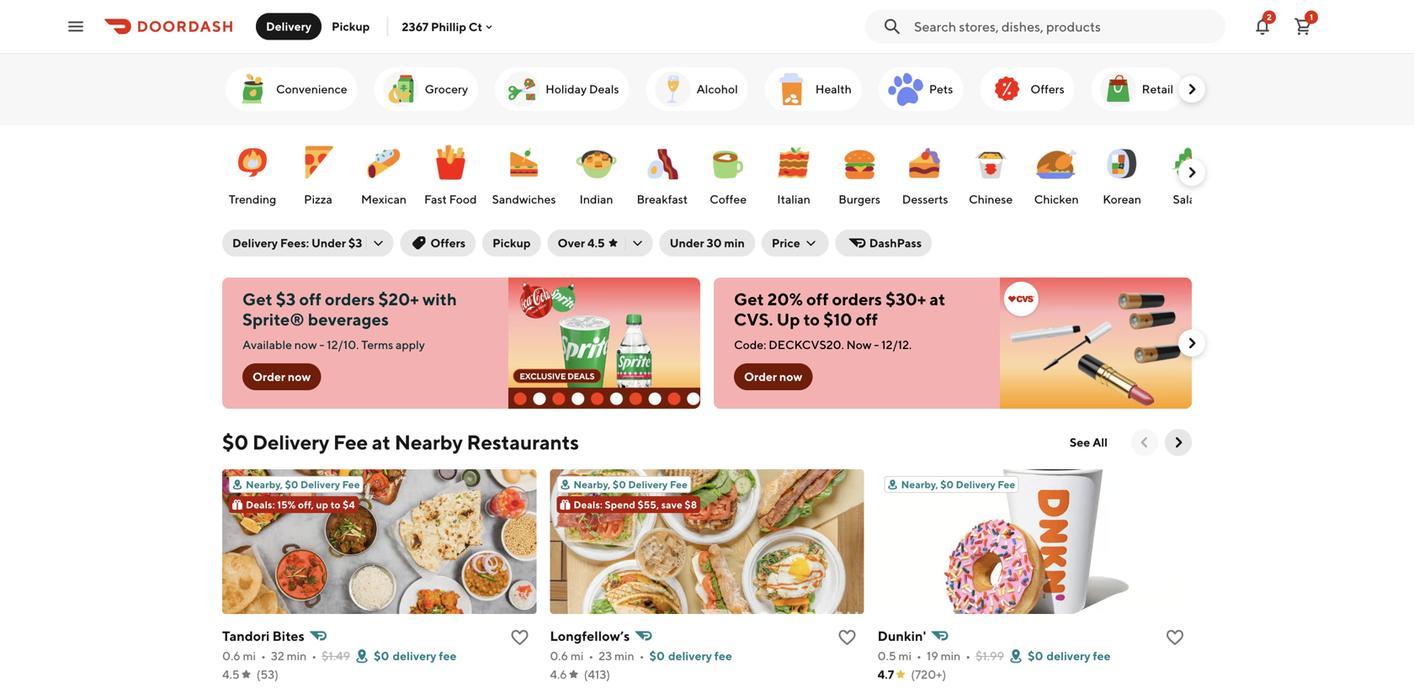 Task type: locate. For each thing, give the bounding box(es) containing it.
2 nearby, $0 delivery fee from the left
[[574, 479, 688, 491]]

1 horizontal spatial deals:
[[574, 499, 603, 511]]

orders inside get $3 off orders $20+ with sprite® beverages available now - 12/10. terms apply
[[325, 290, 375, 309]]

1 horizontal spatial order now
[[744, 370, 802, 384]]

at inside get 20% off orders $30+ at cvs. up to $10 off code: deckcvs20. now - 12/12.
[[930, 290, 946, 309]]

1 vertical spatial next button of carousel image
[[1170, 434, 1187, 451]]

4.5 left "(53)" in the bottom left of the page
[[222, 668, 240, 682]]

3 fee from the left
[[1093, 649, 1111, 663]]

order for available
[[253, 370, 285, 384]]

1 vertical spatial at
[[372, 431, 391, 455]]

min for longfellow's
[[614, 649, 634, 663]]

0.6 mi • 23 min • $0 delivery fee
[[550, 649, 732, 663]]

mi right 0.5
[[899, 649, 912, 663]]

min for tandori bites
[[287, 649, 307, 663]]

indian
[[580, 192, 613, 206]]

2 orders from the left
[[832, 290, 882, 309]]

order now for available
[[253, 370, 311, 384]]

fee
[[439, 649, 457, 663], [715, 649, 732, 663], [1093, 649, 1111, 663]]

$0 inside $0 delivery fee at nearby restaurants link
[[222, 431, 248, 455]]

convenience
[[276, 82, 347, 96]]

orders inside get 20% off orders $30+ at cvs. up to $10 off code: deckcvs20. now - 12/12.
[[832, 290, 882, 309]]

orders for $20+
[[325, 290, 375, 309]]

now for sprite®
[[288, 370, 311, 384]]

1 horizontal spatial nearby, $0 delivery fee
[[574, 479, 688, 491]]

available
[[242, 338, 292, 352]]

1 vertical spatial 4.5
[[222, 668, 240, 682]]

1 - from the left
[[319, 338, 324, 352]]

pickup button
[[322, 13, 380, 40], [482, 230, 541, 257]]

off for up
[[806, 290, 829, 309]]

retail image
[[1098, 69, 1139, 109]]

$30+
[[886, 290, 926, 309]]

1 horizontal spatial offers
[[1031, 82, 1065, 96]]

nearby, $0 delivery fee for longfellow's
[[574, 479, 688, 491]]

delivery button
[[256, 13, 322, 40]]

off up now
[[856, 310, 878, 330]]

1 horizontal spatial mi
[[571, 649, 584, 663]]

price button
[[762, 230, 829, 257]]

0.6
[[222, 649, 241, 663], [550, 649, 568, 663]]

1 horizontal spatial 0.6
[[550, 649, 568, 663]]

1 click to add this store to your saved list image from the left
[[510, 628, 530, 648]]

0 horizontal spatial deals:
[[246, 499, 275, 511]]

1 vertical spatial pickup button
[[482, 230, 541, 257]]

next button of carousel image right previous button of carousel image
[[1170, 434, 1187, 451]]

0 horizontal spatial nearby, $0 delivery fee
[[246, 479, 360, 491]]

mi for dunkin'
[[899, 649, 912, 663]]

4.6
[[550, 668, 567, 682]]

4.5 inside "over 4.5" button
[[587, 236, 605, 250]]

at left nearby
[[372, 431, 391, 455]]

0 horizontal spatial offers
[[430, 236, 466, 250]]

mi for longfellow's
[[571, 649, 584, 663]]

• left $1.99
[[966, 649, 971, 663]]

$0 delivery fee right $1.49
[[374, 649, 457, 663]]

pickup right delivery button
[[332, 19, 370, 33]]

under right fees:
[[311, 236, 346, 250]]

1 vertical spatial next button of carousel image
[[1184, 335, 1200, 352]]

get up sprite®
[[242, 290, 272, 309]]

20%
[[768, 290, 803, 309]]

off up $10
[[806, 290, 829, 309]]

3 delivery from the left
[[1047, 649, 1091, 663]]

0 horizontal spatial off
[[299, 290, 321, 309]]

• left 19
[[917, 649, 922, 663]]

0 horizontal spatial to
[[331, 499, 341, 511]]

now down available
[[288, 370, 311, 384]]

under
[[311, 236, 346, 250], [670, 236, 704, 250]]

order now button for available
[[242, 364, 321, 391]]

-
[[319, 338, 324, 352], [874, 338, 879, 352]]

2 order now button from the left
[[734, 364, 813, 391]]

order now button
[[242, 364, 321, 391], [734, 364, 813, 391]]

to left $4
[[331, 499, 341, 511]]

1 horizontal spatial delivery
[[668, 649, 712, 663]]

1 horizontal spatial under
[[670, 236, 704, 250]]

0.6 for tandori bites
[[222, 649, 241, 663]]

1 horizontal spatial orders
[[832, 290, 882, 309]]

1 get from the left
[[242, 290, 272, 309]]

now down deckcvs20.
[[779, 370, 802, 384]]

1 order from the left
[[253, 370, 285, 384]]

trending link
[[224, 134, 281, 211]]

2 under from the left
[[670, 236, 704, 250]]

off,
[[298, 499, 314, 511]]

1 horizontal spatial pickup button
[[482, 230, 541, 257]]

1 horizontal spatial order now button
[[734, 364, 813, 391]]

up
[[316, 499, 328, 511]]

order now down code:
[[744, 370, 802, 384]]

offers down fast food
[[430, 236, 466, 250]]

2 items, open order cart image
[[1293, 16, 1313, 37]]

up
[[777, 310, 800, 330]]

food
[[449, 192, 477, 206]]

1 delivery from the left
[[393, 649, 437, 663]]

orders up $10
[[832, 290, 882, 309]]

$10
[[823, 310, 852, 330]]

1 order now from the left
[[253, 370, 311, 384]]

fee
[[333, 431, 368, 455], [342, 479, 360, 491], [670, 479, 688, 491], [998, 479, 1015, 491]]

get
[[242, 290, 272, 309], [734, 290, 764, 309]]

dashpass button
[[836, 230, 932, 257]]

2 order from the left
[[744, 370, 777, 384]]

click to add this store to your saved list image
[[510, 628, 530, 648], [1165, 628, 1185, 648]]

3 nearby, from the left
[[901, 479, 938, 491]]

0 horizontal spatial delivery
[[393, 649, 437, 663]]

trending
[[229, 192, 276, 206]]

1 vertical spatial pickup
[[493, 236, 531, 250]]

1 horizontal spatial fee
[[715, 649, 732, 663]]

0 horizontal spatial order now button
[[242, 364, 321, 391]]

0 vertical spatial 4.5
[[587, 236, 605, 250]]

0.6 down tandori
[[222, 649, 241, 663]]

italian
[[777, 192, 811, 206]]

get inside get $3 off orders $20+ with sprite® beverages available now - 12/10. terms apply
[[242, 290, 272, 309]]

1 orders from the left
[[325, 290, 375, 309]]

1 horizontal spatial get
[[734, 290, 764, 309]]

1 $0 delivery fee from the left
[[374, 649, 457, 663]]

delivery inside button
[[266, 19, 312, 33]]

0 horizontal spatial order now
[[253, 370, 311, 384]]

0.6 up 4.6
[[550, 649, 568, 663]]

offers inside "button"
[[430, 236, 466, 250]]

order now button down code:
[[734, 364, 813, 391]]

0 horizontal spatial pickup button
[[322, 13, 380, 40]]

2 - from the left
[[874, 338, 879, 352]]

deals:
[[246, 499, 275, 511], [574, 499, 603, 511]]

$1.99
[[976, 649, 1004, 663]]

0.6 for longfellow's
[[550, 649, 568, 663]]

2 get from the left
[[734, 290, 764, 309]]

0 horizontal spatial $3
[[276, 290, 296, 309]]

0 horizontal spatial 0.6
[[222, 649, 241, 663]]

2 mi from the left
[[571, 649, 584, 663]]

• left $1.49
[[312, 649, 317, 663]]

min right "32"
[[287, 649, 307, 663]]

0 horizontal spatial order
[[253, 370, 285, 384]]

2 • from the left
[[312, 649, 317, 663]]

0 horizontal spatial click to add this store to your saved list image
[[510, 628, 530, 648]]

1 nearby, $0 delivery fee from the left
[[246, 479, 360, 491]]

pickup button down sandwiches
[[482, 230, 541, 257]]

nearby, $0 delivery fee
[[246, 479, 360, 491], [574, 479, 688, 491], [901, 479, 1015, 491]]

save
[[661, 499, 683, 511]]

next button of carousel image
[[1184, 81, 1200, 98], [1170, 434, 1187, 451]]

0 horizontal spatial orders
[[325, 290, 375, 309]]

now
[[294, 338, 317, 352], [288, 370, 311, 384], [779, 370, 802, 384]]

1 horizontal spatial click to add this store to your saved list image
[[1165, 628, 1185, 648]]

2 0.6 from the left
[[550, 649, 568, 663]]

get for get 20% off orders $30+ at cvs. up to $10 off
[[734, 290, 764, 309]]

2 horizontal spatial nearby, $0 delivery fee
[[901, 479, 1015, 491]]

mi down tandori
[[243, 649, 256, 663]]

1 vertical spatial offers
[[430, 236, 466, 250]]

sprite®
[[242, 310, 304, 330]]

1 0.6 from the left
[[222, 649, 241, 663]]

order down available
[[253, 370, 285, 384]]

• left "32"
[[261, 649, 266, 663]]

1 horizontal spatial at
[[930, 290, 946, 309]]

pickup down sandwiches
[[493, 236, 531, 250]]

2 order now from the left
[[744, 370, 802, 384]]

all
[[1093, 436, 1108, 450]]

1 horizontal spatial $0 delivery fee
[[1028, 649, 1111, 663]]

0 horizontal spatial mi
[[243, 649, 256, 663]]

2 click to add this store to your saved list image from the left
[[1165, 628, 1185, 648]]

2 horizontal spatial nearby,
[[901, 479, 938, 491]]

1 order now button from the left
[[242, 364, 321, 391]]

grocery
[[425, 82, 468, 96]]

order
[[253, 370, 285, 384], [744, 370, 777, 384]]

$0
[[222, 431, 248, 455], [285, 479, 298, 491], [613, 479, 626, 491], [940, 479, 954, 491], [374, 649, 389, 663], [649, 649, 665, 663], [1028, 649, 1043, 663]]

pickup button left 2367
[[322, 13, 380, 40]]

min right 23
[[614, 649, 634, 663]]

health
[[815, 82, 852, 96]]

1 horizontal spatial to
[[804, 310, 820, 330]]

•
[[261, 649, 266, 663], [312, 649, 317, 663], [589, 649, 594, 663], [639, 649, 644, 663], [917, 649, 922, 663], [966, 649, 971, 663]]

1 fee from the left
[[439, 649, 457, 663]]

2 deals: from the left
[[574, 499, 603, 511]]

(53)
[[256, 668, 279, 682]]

get inside get 20% off orders $30+ at cvs. up to $10 off code: deckcvs20. now - 12/12.
[[734, 290, 764, 309]]

2 horizontal spatial fee
[[1093, 649, 1111, 663]]

4.5
[[587, 236, 605, 250], [222, 668, 240, 682]]

order down code:
[[744, 370, 777, 384]]

$0 delivery fee right $1.99
[[1028, 649, 1111, 663]]

4 • from the left
[[639, 649, 644, 663]]

2 nearby, from the left
[[574, 479, 611, 491]]

at right $30+
[[930, 290, 946, 309]]

- left 12/10.
[[319, 338, 324, 352]]

delivery
[[393, 649, 437, 663], [668, 649, 712, 663], [1047, 649, 1091, 663]]

min right 19
[[941, 649, 961, 663]]

see all
[[1070, 436, 1108, 450]]

see all link
[[1060, 429, 1118, 456]]

1 mi from the left
[[243, 649, 256, 663]]

deals: 15% off, up to $4
[[246, 499, 355, 511]]

chicken
[[1034, 192, 1079, 206]]

$3
[[348, 236, 362, 250], [276, 290, 296, 309]]

burgers
[[839, 192, 880, 206]]

1 vertical spatial $3
[[276, 290, 296, 309]]

1 nearby, from the left
[[246, 479, 283, 491]]

next button of carousel image
[[1184, 164, 1200, 181], [1184, 335, 1200, 352]]

1 • from the left
[[261, 649, 266, 663]]

nearby, for tandori bites
[[246, 479, 283, 491]]

order now down available
[[253, 370, 311, 384]]

click to add this store to your saved list image for tandori bites
[[510, 628, 530, 648]]

min inside button
[[724, 236, 745, 250]]

mi for tandori bites
[[243, 649, 256, 663]]

now left 12/10.
[[294, 338, 317, 352]]

12/12.
[[881, 338, 912, 352]]

2 horizontal spatial mi
[[899, 649, 912, 663]]

0 horizontal spatial -
[[319, 338, 324, 352]]

alcohol image
[[653, 69, 693, 109]]

1 horizontal spatial order
[[744, 370, 777, 384]]

apply
[[396, 338, 425, 352]]

min right '30'
[[724, 236, 745, 250]]

- right now
[[874, 338, 879, 352]]

offers right offers image
[[1031, 82, 1065, 96]]

under left '30'
[[670, 236, 704, 250]]

0 vertical spatial pickup
[[332, 19, 370, 33]]

3 • from the left
[[589, 649, 594, 663]]

• left 23
[[589, 649, 594, 663]]

mi down longfellow's
[[571, 649, 584, 663]]

$0 delivery fee
[[374, 649, 457, 663], [1028, 649, 1111, 663]]

$3 down the mexican
[[348, 236, 362, 250]]

1 horizontal spatial nearby,
[[574, 479, 611, 491]]

0 horizontal spatial $0 delivery fee
[[374, 649, 457, 663]]

orders up beverages
[[325, 290, 375, 309]]

next button of carousel image right "retail"
[[1184, 81, 1200, 98]]

2 next button of carousel image from the top
[[1184, 335, 1200, 352]]

to right up
[[804, 310, 820, 330]]

1 deals: from the left
[[246, 499, 275, 511]]

2 delivery from the left
[[668, 649, 712, 663]]

fee for dunkin'
[[1093, 649, 1111, 663]]

deals: left spend
[[574, 499, 603, 511]]

deckcvs20.
[[769, 338, 844, 352]]

holiday deals link
[[495, 67, 629, 111]]

min
[[724, 236, 745, 250], [287, 649, 307, 663], [614, 649, 634, 663], [941, 649, 961, 663]]

1 horizontal spatial 4.5
[[587, 236, 605, 250]]

orders
[[325, 290, 375, 309], [832, 290, 882, 309]]

0 horizontal spatial under
[[311, 236, 346, 250]]

0 horizontal spatial nearby,
[[246, 479, 283, 491]]

4.7
[[878, 668, 894, 682]]

holiday deals
[[546, 82, 619, 96]]

off for beverages
[[299, 290, 321, 309]]

0 vertical spatial at
[[930, 290, 946, 309]]

0 vertical spatial to
[[804, 310, 820, 330]]

$55,
[[638, 499, 659, 511]]

3 mi from the left
[[899, 649, 912, 663]]

1 horizontal spatial -
[[874, 338, 879, 352]]

2 $0 delivery fee from the left
[[1028, 649, 1111, 663]]

to
[[804, 310, 820, 330], [331, 499, 341, 511]]

0 horizontal spatial get
[[242, 290, 272, 309]]

pickup
[[332, 19, 370, 33], [493, 236, 531, 250]]

0 vertical spatial next button of carousel image
[[1184, 164, 1200, 181]]

mi
[[243, 649, 256, 663], [571, 649, 584, 663], [899, 649, 912, 663]]

deals: left 15%
[[246, 499, 275, 511]]

off inside get $3 off orders $20+ with sprite® beverages available now - 12/10. terms apply
[[299, 290, 321, 309]]

order now button down available
[[242, 364, 321, 391]]

order now
[[253, 370, 311, 384], [744, 370, 802, 384]]

1 next button of carousel image from the top
[[1184, 164, 1200, 181]]

delivery for dunkin'
[[1047, 649, 1091, 663]]

off up sprite®
[[299, 290, 321, 309]]

1 horizontal spatial off
[[806, 290, 829, 309]]

4.5 right over
[[587, 236, 605, 250]]

2 horizontal spatial delivery
[[1047, 649, 1091, 663]]

get up cvs.
[[734, 290, 764, 309]]

0 horizontal spatial fee
[[439, 649, 457, 663]]

$3 up sprite®
[[276, 290, 296, 309]]

23
[[599, 649, 612, 663]]

• right 23
[[639, 649, 644, 663]]

1 horizontal spatial $3
[[348, 236, 362, 250]]

over 4.5 button
[[548, 230, 653, 257]]

1 under from the left
[[311, 236, 346, 250]]

$3 inside get $3 off orders $20+ with sprite® beverages available now - 12/10. terms apply
[[276, 290, 296, 309]]



Task type: describe. For each thing, give the bounding box(es) containing it.
beverages
[[308, 310, 389, 330]]

terms
[[361, 338, 393, 352]]

2367
[[402, 20, 429, 33]]

alcohol link
[[646, 67, 748, 111]]

fees:
[[280, 236, 309, 250]]

open menu image
[[66, 16, 86, 37]]

0 vertical spatial offers
[[1031, 82, 1065, 96]]

pets image
[[885, 69, 926, 109]]

delivery for tandori bites
[[393, 649, 437, 663]]

order now for to
[[744, 370, 802, 384]]

order now button for to
[[734, 364, 813, 391]]

under 30 min button
[[660, 230, 755, 257]]

min for dunkin'
[[941, 649, 961, 663]]

12/10.
[[327, 338, 359, 352]]

pets
[[929, 82, 953, 96]]

1 button
[[1286, 10, 1320, 43]]

delivery fees: under $3
[[232, 236, 362, 250]]

- inside get 20% off orders $30+ at cvs. up to $10 off code: deckcvs20. now - 12/12.
[[874, 338, 879, 352]]

$0 delivery fee for tandori bites
[[374, 649, 457, 663]]

0.5
[[878, 649, 896, 663]]

get 20% off orders $30+ at cvs. up to $10 off code: deckcvs20. now - 12/12.
[[734, 290, 946, 352]]

0 vertical spatial next button of carousel image
[[1184, 81, 1200, 98]]

pets link
[[879, 67, 963, 111]]

convenience image
[[232, 69, 273, 109]]

with
[[423, 290, 457, 309]]

click to add this store to your saved list image for dunkin'
[[1165, 628, 1185, 648]]

30
[[707, 236, 722, 250]]

restaurants
[[467, 431, 579, 455]]

$0 delivery fee for dunkin'
[[1028, 649, 1111, 663]]

health link
[[765, 67, 862, 111]]

under 30 min
[[670, 236, 745, 250]]

now
[[847, 338, 872, 352]]

get $3 off orders $20+ with sprite® beverages available now - 12/10. terms apply
[[242, 290, 457, 352]]

now for cvs.
[[779, 370, 802, 384]]

sandwiches
[[492, 192, 556, 206]]

offers link
[[980, 67, 1075, 111]]

(413)
[[584, 668, 610, 682]]

orders for $30+
[[832, 290, 882, 309]]

6 • from the left
[[966, 649, 971, 663]]

deals: spend $55, save $8
[[574, 499, 697, 511]]

mexican
[[361, 192, 407, 206]]

2 fee from the left
[[715, 649, 732, 663]]

click to add this store to your saved list image
[[837, 628, 858, 648]]

phillip
[[431, 20, 466, 33]]

2
[[1267, 12, 1272, 22]]

fast
[[424, 192, 447, 206]]

1 vertical spatial to
[[331, 499, 341, 511]]

2 horizontal spatial off
[[856, 310, 878, 330]]

deals
[[589, 82, 619, 96]]

nearby, $0 delivery fee for tandori bites
[[246, 479, 360, 491]]

15%
[[277, 499, 296, 511]]

salad
[[1173, 192, 1203, 206]]

1
[[1310, 12, 1313, 22]]

deals: for tandori bites
[[246, 499, 275, 511]]

breakfast
[[637, 192, 688, 206]]

offers button
[[400, 230, 476, 257]]

now inside get $3 off orders $20+ with sprite® beverages available now - 12/10. terms apply
[[294, 338, 317, 352]]

0 vertical spatial pickup button
[[322, 13, 380, 40]]

0 horizontal spatial pickup
[[332, 19, 370, 33]]

tandori
[[222, 628, 270, 644]]

3 nearby, $0 delivery fee from the left
[[901, 479, 1015, 491]]

ct
[[469, 20, 482, 33]]

previous button of carousel image
[[1136, 434, 1153, 451]]

grocery image
[[381, 69, 421, 109]]

- inside get $3 off orders $20+ with sprite® beverages available now - 12/10. terms apply
[[319, 338, 324, 352]]

pizza
[[304, 192, 332, 206]]

desserts
[[902, 192, 948, 206]]

2367 phillip ct
[[402, 20, 482, 33]]

1 horizontal spatial pickup
[[493, 236, 531, 250]]

32
[[271, 649, 284, 663]]

fee for tandori bites
[[439, 649, 457, 663]]

get for get $3 off orders $20+ with sprite® beverages
[[242, 290, 272, 309]]

dunkin'
[[878, 628, 926, 644]]

retail link
[[1092, 67, 1184, 111]]

to inside get 20% off orders $30+ at cvs. up to $10 off code: deckcvs20. now - 12/12.
[[804, 310, 820, 330]]

$4
[[343, 499, 355, 511]]

$8
[[685, 499, 697, 511]]

$20+
[[378, 290, 419, 309]]

fast food
[[424, 192, 477, 206]]

chinese
[[969, 192, 1013, 206]]

under inside button
[[670, 236, 704, 250]]

see
[[1070, 436, 1090, 450]]

price
[[772, 236, 800, 250]]

cvs.
[[734, 310, 773, 330]]

spend
[[605, 499, 636, 511]]

offers image
[[987, 69, 1027, 109]]

code:
[[734, 338, 766, 352]]

alcohol
[[697, 82, 738, 96]]

over 4.5
[[558, 236, 605, 250]]

order for to
[[744, 370, 777, 384]]

$0 delivery fee at nearby restaurants link
[[222, 429, 579, 456]]

Store search: begin typing to search for stores available on DoorDash text field
[[914, 17, 1216, 36]]

deals: for longfellow's
[[574, 499, 603, 511]]

nearby
[[395, 431, 463, 455]]

coffee
[[710, 192, 747, 206]]

$1.49
[[322, 649, 350, 663]]

holiday deals image
[[502, 69, 542, 109]]

0 vertical spatial $3
[[348, 236, 362, 250]]

(720+)
[[911, 668, 946, 682]]

retail
[[1142, 82, 1174, 96]]

tandori bites
[[222, 628, 305, 644]]

nearby, for longfellow's
[[574, 479, 611, 491]]

health image
[[772, 69, 812, 109]]

$0 delivery fee at nearby restaurants
[[222, 431, 579, 455]]

notification bell image
[[1253, 16, 1273, 37]]

holiday
[[546, 82, 587, 96]]

grocery link
[[374, 67, 478, 111]]

korean
[[1103, 192, 1141, 206]]

0 horizontal spatial 4.5
[[222, 668, 240, 682]]

19
[[927, 649, 938, 663]]

5 • from the left
[[917, 649, 922, 663]]

2367 phillip ct button
[[402, 20, 496, 33]]

0 horizontal spatial at
[[372, 431, 391, 455]]

convenience link
[[226, 67, 357, 111]]

over
[[558, 236, 585, 250]]



Task type: vqa. For each thing, say whether or not it's contained in the screenshot.
SAUCE
no



